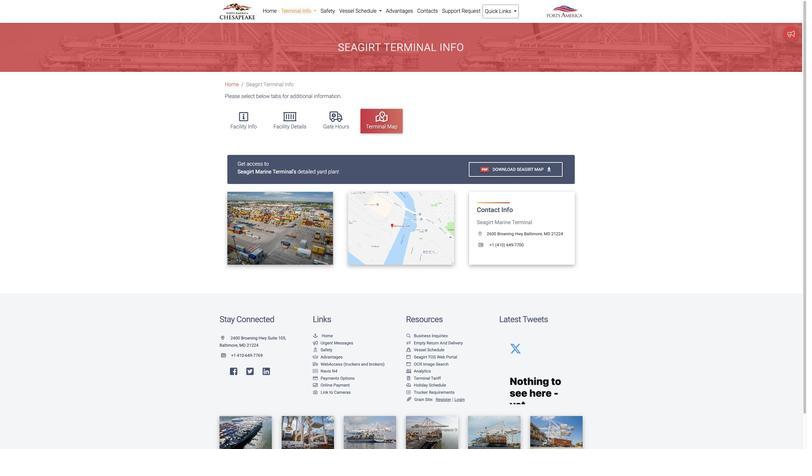 Task type: locate. For each thing, give the bounding box(es) containing it.
zoom
[[281, 226, 293, 231]]

2400
[[231, 336, 240, 341]]

gate hours link
[[318, 109, 355, 134]]

649- for 7700
[[507, 243, 515, 248]]

facility down please on the left of the page
[[231, 124, 247, 130]]

1 horizontal spatial vessel
[[414, 348, 427, 353]]

0 horizontal spatial baltimore,
[[220, 343, 239, 348]]

21224 inside contact info tab panel
[[552, 232, 564, 237]]

1 vertical spatial md
[[240, 343, 246, 348]]

safety right the terminal info link
[[321, 8, 335, 14]]

0 horizontal spatial advantages link
[[313, 355, 343, 360]]

+1 left 410- in the left bottom of the page
[[231, 354, 236, 359]]

0 vertical spatial broening
[[498, 232, 514, 237]]

holiday
[[414, 384, 428, 389]]

additional
[[290, 93, 313, 100]]

list alt image
[[406, 391, 412, 396]]

1 horizontal spatial advantages
[[386, 8, 413, 14]]

facility for facility details
[[274, 124, 290, 130]]

+1 left (410)
[[490, 243, 495, 248]]

0 vertical spatial links
[[500, 8, 512, 14]]

0 vertical spatial advantages
[[386, 8, 413, 14]]

0 horizontal spatial home
[[225, 82, 239, 88]]

advantages link left contacts on the top
[[384, 5, 416, 18]]

portal
[[447, 355, 458, 360]]

0 vertical spatial baltimore,
[[525, 232, 543, 237]]

safety link
[[319, 5, 338, 18], [313, 348, 333, 353]]

0 horizontal spatial hwy
[[259, 336, 267, 341]]

2 horizontal spatial home link
[[313, 334, 333, 339]]

credit card front image
[[313, 384, 318, 388]]

649- right (410)
[[507, 243, 515, 248]]

1 vertical spatial +1
[[231, 354, 236, 359]]

home link for the terminal info link
[[261, 5, 279, 18]]

safety link down urgent
[[313, 348, 333, 353]]

1 vertical spatial safety
[[321, 348, 333, 353]]

0 vertical spatial home
[[263, 8, 277, 14]]

facility for facility info
[[231, 124, 247, 130]]

get for get  access to seagirt marine terminal's detailed yard plan!
[[238, 161, 246, 167]]

2 vertical spatial schedule
[[429, 384, 446, 389]]

safety down urgent
[[321, 348, 333, 353]]

advantages up the webaccess
[[321, 355, 343, 360]]

home link left terminal info
[[261, 5, 279, 18]]

facility details link
[[269, 109, 312, 134]]

+1 (410) 649-7700 link
[[477, 243, 524, 248]]

2600
[[487, 232, 497, 237]]

twitter square image
[[247, 368, 254, 376]]

0 horizontal spatial 649-
[[245, 354, 254, 359]]

return
[[427, 341, 439, 346]]

hwy
[[515, 232, 524, 237], [259, 336, 267, 341]]

urgent
[[321, 341, 333, 346]]

broening for 2600
[[498, 232, 514, 237]]

0 horizontal spatial home link
[[225, 82, 239, 88]]

2 horizontal spatial to
[[330, 391, 333, 396]]

0 horizontal spatial broening
[[241, 336, 258, 341]]

get left directions
[[382, 226, 389, 231]]

1 vertical spatial seagirt terminal info
[[246, 82, 294, 88]]

1 safety from the top
[[321, 8, 335, 14]]

0 horizontal spatial vessel schedule
[[340, 8, 378, 14]]

broening
[[498, 232, 514, 237], [241, 336, 258, 341]]

trucker requirements link
[[406, 391, 455, 396]]

0 vertical spatial seagirt terminal info
[[338, 41, 465, 54]]

terminal tariff
[[414, 377, 441, 381]]

to right the link
[[330, 391, 333, 396]]

browser image
[[406, 356, 412, 360]]

links
[[500, 8, 512, 14], [313, 315, 332, 325]]

1 horizontal spatial links
[[500, 8, 512, 14]]

2 vertical spatial to
[[330, 391, 333, 396]]

1 horizontal spatial get
[[382, 226, 389, 231]]

0 vertical spatial vessel
[[340, 8, 355, 14]]

home left terminal info
[[263, 8, 277, 14]]

1 vertical spatial vessel schedule
[[414, 348, 445, 353]]

md
[[544, 232, 551, 237], [240, 343, 246, 348]]

contact info tab panel
[[220, 155, 583, 273]]

1 horizontal spatial hwy
[[515, 232, 524, 237]]

1 vertical spatial home
[[225, 82, 239, 88]]

1 horizontal spatial facility
[[274, 124, 290, 130]]

1 vertical spatial vessel
[[414, 348, 427, 353]]

broening inside 2400 broening hwy suite 105, baltimore, md 21224
[[241, 336, 258, 341]]

0 vertical spatial home link
[[261, 5, 279, 18]]

1 vertical spatial 649-
[[245, 354, 254, 359]]

login
[[455, 398, 465, 403]]

marine down the access
[[256, 169, 272, 175]]

649-
[[507, 243, 515, 248], [245, 354, 254, 359]]

home up please on the left of the page
[[225, 82, 239, 88]]

0 vertical spatial vessel schedule
[[340, 8, 378, 14]]

broening up +1 (410) 649-7700
[[498, 232, 514, 237]]

please select below tabs for additional information.
[[225, 93, 342, 100]]

link to cameras
[[321, 391, 351, 396]]

info
[[303, 8, 312, 14], [440, 41, 465, 54], [285, 82, 294, 88], [248, 124, 257, 130], [502, 206, 514, 214]]

1 horizontal spatial to
[[274, 226, 279, 231]]

1 vertical spatial broening
[[241, 336, 258, 341]]

schedule for vessel schedule link to the right
[[428, 348, 445, 353]]

(410)
[[496, 243, 506, 248]]

safety link for urgent messages link
[[313, 348, 333, 353]]

broening inside contact info tab panel
[[498, 232, 514, 237]]

tab list
[[222, 106, 583, 137]]

md inside contact info tab panel
[[544, 232, 551, 237]]

requirements
[[429, 391, 455, 396]]

0 vertical spatial safety
[[321, 8, 335, 14]]

1 vertical spatial vessel schedule link
[[406, 348, 445, 353]]

terminal inside contact info tab panel
[[513, 220, 533, 226]]

1 horizontal spatial baltimore,
[[525, 232, 543, 237]]

info for contact info
[[502, 206, 514, 214]]

facility
[[231, 124, 247, 130], [274, 124, 290, 130]]

home link up please on the left of the page
[[225, 82, 239, 88]]

0 horizontal spatial vessel
[[340, 8, 355, 14]]

login link
[[455, 398, 465, 403]]

get inside get  access to seagirt marine terminal's detailed yard plan!
[[238, 161, 246, 167]]

webaccess
[[321, 362, 343, 367]]

1 horizontal spatial home link
[[261, 5, 279, 18]]

contacts
[[418, 8, 438, 14]]

below
[[256, 93, 270, 100]]

+1 inside contact info tab panel
[[490, 243, 495, 248]]

1 vertical spatial advantages
[[321, 355, 343, 360]]

safety
[[321, 8, 335, 14], [321, 348, 333, 353]]

0 vertical spatial safety link
[[319, 5, 338, 18]]

0 vertical spatial to
[[264, 161, 269, 167]]

1 vertical spatial hwy
[[259, 336, 267, 341]]

1 horizontal spatial md
[[544, 232, 551, 237]]

home for home link for the terminal info link
[[263, 8, 277, 14]]

1 vertical spatial safety link
[[313, 348, 333, 353]]

0 vertical spatial get
[[238, 161, 246, 167]]

download
[[493, 167, 516, 172]]

brokers)
[[370, 362, 385, 367]]

2 horizontal spatial home
[[322, 334, 333, 339]]

0 vertical spatial hwy
[[515, 232, 524, 237]]

arrow alt to bottom image
[[548, 167, 551, 172]]

payments options
[[321, 377, 355, 381]]

21224 inside 2400 broening hwy suite 105, baltimore, md 21224
[[247, 343, 259, 348]]

2600 broening hwy baltimore, md 21224 link
[[477, 232, 564, 237]]

advantages link up the webaccess
[[313, 355, 343, 360]]

2600 broening hwy baltimore, md 21224
[[487, 232, 564, 237]]

request
[[462, 8, 481, 14]]

advantages left contacts on the top
[[386, 8, 413, 14]]

0 vertical spatial md
[[544, 232, 551, 237]]

hwy left suite
[[259, 336, 267, 341]]

ship image
[[406, 349, 412, 353]]

terminal map
[[366, 124, 398, 130]]

+1 for +1 410-649-7769
[[231, 354, 236, 359]]

1 vertical spatial links
[[313, 315, 332, 325]]

online payment
[[321, 384, 350, 389]]

0 horizontal spatial vessel schedule link
[[338, 5, 384, 18]]

seagirt
[[338, 41, 382, 54], [246, 82, 263, 88], [517, 167, 534, 172], [238, 169, 254, 175], [477, 220, 494, 226], [414, 355, 428, 360]]

stay connected
[[220, 315, 275, 325]]

1 horizontal spatial 649-
[[507, 243, 515, 248]]

home up urgent
[[322, 334, 333, 339]]

seagirt tos web portal
[[414, 355, 458, 360]]

info inside tab panel
[[502, 206, 514, 214]]

pdf
[[482, 168, 488, 172]]

0 vertical spatial +1
[[490, 243, 495, 248]]

1 vertical spatial home link
[[225, 82, 239, 88]]

1 facility from the left
[[231, 124, 247, 130]]

safety link right terminal info
[[319, 5, 338, 18]]

options
[[341, 377, 355, 381]]

0 horizontal spatial 21224
[[247, 343, 259, 348]]

facility left "details"
[[274, 124, 290, 130]]

terminal map link
[[361, 109, 403, 134]]

vessel
[[340, 8, 355, 14], [414, 348, 427, 353]]

map
[[535, 167, 544, 172]]

contacts link
[[416, 5, 440, 18]]

urgent messages link
[[313, 341, 354, 346]]

+1
[[490, 243, 495, 248], [231, 354, 236, 359]]

0 horizontal spatial facility
[[231, 124, 247, 130]]

facility details
[[274, 124, 307, 130]]

marine down contact info
[[495, 220, 511, 226]]

0 horizontal spatial seagirt terminal info
[[246, 82, 294, 88]]

seagirt inside get  access to seagirt marine terminal's detailed yard plan!
[[238, 169, 254, 175]]

baltimore, down map marker alt image
[[220, 343, 239, 348]]

to right the access
[[264, 161, 269, 167]]

support
[[443, 8, 461, 14]]

0 vertical spatial 649-
[[507, 243, 515, 248]]

marine
[[256, 169, 272, 175], [495, 220, 511, 226]]

get
[[238, 161, 246, 167], [382, 226, 389, 231]]

links right quick
[[500, 8, 512, 14]]

messages
[[334, 341, 354, 346]]

hwy inside contact info tab panel
[[515, 232, 524, 237]]

1 horizontal spatial advantages link
[[384, 5, 416, 18]]

2 vertical spatial home link
[[313, 334, 333, 339]]

2 facility from the left
[[274, 124, 290, 130]]

649- down 2400 broening hwy suite 105, baltimore, md 21224
[[245, 354, 254, 359]]

get left the access
[[238, 161, 246, 167]]

0 vertical spatial marine
[[256, 169, 272, 175]]

ocr image search link
[[406, 362, 449, 367]]

1 vertical spatial baltimore,
[[220, 343, 239, 348]]

terminal info link
[[279, 5, 319, 18]]

1 horizontal spatial +1
[[490, 243, 495, 248]]

hwy inside 2400 broening hwy suite 105, baltimore, md 21224
[[259, 336, 267, 341]]

terminal inside terminal map link
[[366, 124, 386, 130]]

empty return and delivery link
[[406, 341, 463, 346]]

register
[[436, 398, 452, 403]]

1 horizontal spatial 21224
[[552, 232, 564, 237]]

yard
[[317, 169, 327, 175]]

21224
[[552, 232, 564, 237], [247, 343, 259, 348]]

seagirt marine terminal
[[477, 220, 533, 226]]

advantages
[[386, 8, 413, 14], [321, 355, 343, 360]]

1 vertical spatial get
[[382, 226, 389, 231]]

broening right 2400
[[241, 336, 258, 341]]

links up anchor icon
[[313, 315, 332, 325]]

to right click
[[274, 226, 279, 231]]

home link
[[261, 5, 279, 18], [225, 82, 239, 88], [313, 334, 333, 339]]

map marker alt image
[[221, 337, 230, 341]]

1 horizontal spatial broening
[[498, 232, 514, 237]]

to inside button
[[274, 226, 279, 231]]

0 horizontal spatial +1
[[231, 354, 236, 359]]

0 vertical spatial advantages link
[[384, 5, 416, 18]]

1 vertical spatial 21224
[[247, 343, 259, 348]]

site:
[[426, 398, 434, 403]]

get  access to seagirt marine terminal's detailed yard plan!
[[238, 161, 339, 175]]

browser image
[[406, 363, 412, 367]]

baltimore,
[[525, 232, 543, 237], [220, 343, 239, 348]]

home link up urgent
[[313, 334, 333, 339]]

hwy up 7700
[[515, 232, 524, 237]]

1 vertical spatial to
[[274, 226, 279, 231]]

0 horizontal spatial to
[[264, 161, 269, 167]]

1 vertical spatial marine
[[495, 220, 511, 226]]

seagirt terminal info
[[338, 41, 465, 54], [246, 82, 294, 88]]

tab list containing facility info
[[222, 106, 583, 137]]

649- inside contact info tab panel
[[507, 243, 515, 248]]

1 horizontal spatial home
[[263, 8, 277, 14]]

hwy for baltimore,
[[515, 232, 524, 237]]

0 horizontal spatial get
[[238, 161, 246, 167]]

1 vertical spatial schedule
[[428, 348, 445, 353]]

baltimore, down 'seagirt marine terminal'
[[525, 232, 543, 237]]

0 horizontal spatial md
[[240, 343, 246, 348]]

0 horizontal spatial marine
[[256, 169, 272, 175]]

0 vertical spatial 21224
[[552, 232, 564, 237]]

hwy for suite
[[259, 336, 267, 341]]

1 horizontal spatial seagirt terminal info
[[338, 41, 465, 54]]

hand receiving image
[[313, 356, 318, 360]]

schedule for holiday schedule link on the right of the page
[[429, 384, 446, 389]]

info for terminal info
[[303, 8, 312, 14]]



Task type: vqa. For each thing, say whether or not it's contained in the screenshot.
License
no



Task type: describe. For each thing, give the bounding box(es) containing it.
click to zoom
[[261, 226, 294, 231]]

to inside get  access to seagirt marine terminal's detailed yard plan!
[[264, 161, 269, 167]]

quick
[[486, 8, 498, 14]]

home link for urgent messages link
[[313, 334, 333, 339]]

grain site: register | login
[[415, 397, 465, 403]]

0 horizontal spatial advantages
[[321, 355, 343, 360]]

0 vertical spatial schedule
[[356, 8, 377, 14]]

truck container image
[[313, 363, 318, 367]]

ocr
[[414, 362, 422, 367]]

baltimore, inside contact info tab panel
[[525, 232, 543, 237]]

analytics link
[[406, 369, 431, 374]]

1 horizontal spatial vessel schedule
[[414, 348, 445, 353]]

advantages inside 'link'
[[386, 8, 413, 14]]

container storage image
[[313, 370, 318, 374]]

business
[[414, 334, 431, 339]]

web
[[437, 355, 446, 360]]

user hard hat image
[[313, 349, 318, 353]]

search image
[[406, 335, 412, 339]]

directions
[[390, 226, 414, 231]]

terminal inside the terminal info link
[[281, 8, 301, 14]]

access
[[247, 161, 263, 167]]

latest
[[500, 315, 521, 325]]

phone office image
[[221, 354, 231, 359]]

file invoice image
[[406, 377, 412, 381]]

2400 broening hwy suite 105, baltimore, md 21224 link
[[220, 336, 286, 348]]

(truckers
[[344, 362, 360, 367]]

tweets
[[523, 315, 549, 325]]

support request
[[443, 8, 481, 14]]

for
[[283, 93, 289, 100]]

gate
[[324, 124, 334, 130]]

click to zoom button
[[250, 221, 311, 236]]

holiday schedule
[[414, 384, 446, 389]]

2 safety from the top
[[321, 348, 333, 353]]

register link
[[435, 398, 452, 403]]

trucker
[[414, 391, 428, 396]]

latest tweets
[[500, 315, 549, 325]]

to for click to zoom
[[274, 226, 279, 231]]

search plus image
[[294, 226, 300, 231]]

navis n4 link
[[313, 369, 338, 374]]

1 horizontal spatial marine
[[495, 220, 511, 226]]

+1 410-649-7769 link
[[220, 354, 263, 359]]

detailed
[[298, 169, 316, 175]]

wheat image
[[406, 398, 412, 402]]

payments options link
[[313, 377, 355, 381]]

contact
[[477, 206, 500, 214]]

search
[[436, 362, 449, 367]]

business inquiries link
[[406, 334, 448, 339]]

link to cameras link
[[313, 391, 351, 396]]

payment
[[334, 384, 350, 389]]

linkedin image
[[263, 368, 270, 376]]

support request link
[[440, 5, 483, 18]]

info for facility info
[[248, 124, 257, 130]]

+1 410-649-7769
[[231, 354, 263, 359]]

broening for 2400
[[241, 336, 258, 341]]

and
[[440, 341, 448, 346]]

get for get directions
[[382, 226, 389, 231]]

2 vertical spatial home
[[322, 334, 333, 339]]

safety link for the terminal info link
[[319, 5, 338, 18]]

7769
[[254, 354, 263, 359]]

analytics image
[[406, 370, 412, 374]]

ocr image search
[[414, 362, 449, 367]]

details
[[291, 124, 307, 130]]

marine inside get  access to seagirt marine terminal's detailed yard plan!
[[256, 169, 272, 175]]

phone office image
[[479, 244, 489, 248]]

link
[[321, 391, 329, 396]]

navis
[[321, 369, 331, 374]]

anchor image
[[313, 335, 318, 339]]

select
[[242, 93, 255, 100]]

+1 for +1 (410) 649-7700
[[490, 243, 495, 248]]

exchange image
[[406, 342, 412, 346]]

grain
[[415, 398, 425, 403]]

delivery
[[449, 341, 463, 346]]

0 vertical spatial vessel schedule link
[[338, 5, 384, 18]]

410-
[[237, 354, 245, 359]]

1 vertical spatial advantages link
[[313, 355, 343, 360]]

bells image
[[406, 384, 412, 388]]

baltimore, inside 2400 broening hwy suite 105, baltimore, md 21224
[[220, 343, 239, 348]]

plan!
[[328, 169, 339, 175]]

analytics
[[414, 369, 431, 374]]

resources
[[406, 315, 443, 325]]

md inside 2400 broening hwy suite 105, baltimore, md 21224
[[240, 343, 246, 348]]

holiday schedule link
[[406, 384, 446, 389]]

n4
[[332, 369, 338, 374]]

trucker requirements
[[414, 391, 455, 396]]

to for link to cameras
[[330, 391, 333, 396]]

inquiries
[[432, 334, 448, 339]]

map
[[388, 124, 398, 130]]

connected
[[237, 315, 275, 325]]

terminal's
[[273, 169, 297, 175]]

+1 (410) 649-7700
[[489, 243, 524, 248]]

empty
[[414, 341, 426, 346]]

map marker alt image
[[479, 233, 487, 237]]

get directions link
[[370, 221, 433, 236]]

urgent messages
[[321, 341, 354, 346]]

105,
[[278, 336, 286, 341]]

business inquiries
[[414, 334, 448, 339]]

suite
[[268, 336, 277, 341]]

webaccess (truckers and brokers)
[[321, 362, 385, 367]]

bullhorn image
[[313, 342, 318, 346]]

facebook square image
[[230, 368, 238, 376]]

hours
[[336, 124, 350, 130]]

stay
[[220, 315, 235, 325]]

649- for 7769
[[245, 354, 254, 359]]

terminal tariff link
[[406, 377, 441, 381]]

home for middle home link
[[225, 82, 239, 88]]

facility info
[[231, 124, 257, 130]]

directions image
[[415, 226, 421, 231]]

online
[[321, 384, 333, 389]]

tabs
[[271, 93, 281, 100]]

quick links
[[486, 8, 513, 14]]

webaccess (truckers and brokers) link
[[313, 362, 385, 367]]

cameras
[[334, 391, 351, 396]]

quick links link
[[483, 5, 519, 18]]

information.
[[314, 93, 342, 100]]

tariff
[[431, 377, 441, 381]]

|
[[453, 397, 454, 403]]

camera image
[[313, 391, 318, 396]]

0 horizontal spatial links
[[313, 315, 332, 325]]

1 horizontal spatial vessel schedule link
[[406, 348, 445, 353]]

credit card image
[[313, 377, 318, 381]]



